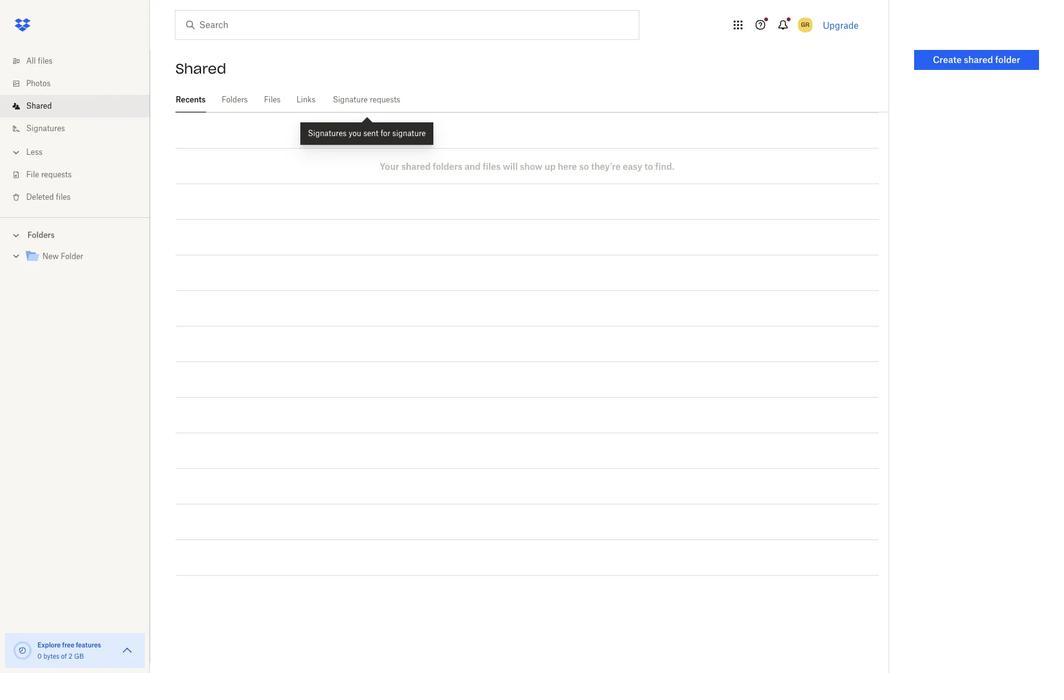 Task type: vqa. For each thing, say whether or not it's contained in the screenshot.
Create
yes



Task type: locate. For each thing, give the bounding box(es) containing it.
list
[[0, 42, 150, 217]]

shared up recents link
[[175, 60, 226, 77]]

less
[[26, 147, 42, 157]]

quota usage element
[[12, 641, 32, 661]]

files right deleted
[[56, 192, 71, 202]]

1 horizontal spatial files
[[56, 192, 71, 202]]

1 horizontal spatial signatures
[[308, 129, 347, 138]]

1 horizontal spatial folders
[[222, 95, 248, 104]]

0 horizontal spatial requests
[[41, 170, 72, 179]]

1 vertical spatial files
[[483, 161, 501, 171]]

1 horizontal spatial shared
[[175, 60, 226, 77]]

0 vertical spatial requests
[[370, 95, 400, 104]]

0 horizontal spatial shared
[[26, 101, 52, 111]]

signatures up less
[[26, 124, 65, 133]]

requests right file in the top of the page
[[41, 170, 72, 179]]

photos
[[26, 79, 51, 88]]

files right all
[[38, 56, 53, 66]]

signatures
[[26, 124, 65, 133], [308, 129, 347, 138]]

create shared folder button
[[914, 50, 1039, 70]]

bytes
[[43, 653, 59, 660]]

for
[[381, 129, 390, 138]]

find.
[[655, 161, 674, 171]]

folders up new on the top
[[27, 230, 55, 240]]

shared
[[175, 60, 226, 77], [26, 101, 52, 111]]

files
[[38, 56, 53, 66], [483, 161, 501, 171], [56, 192, 71, 202]]

deleted files
[[26, 192, 71, 202]]

0 horizontal spatial shared
[[401, 161, 431, 171]]

requests up "for"
[[370, 95, 400, 104]]

folders left files at the left of the page
[[222, 95, 248, 104]]

tab list
[[175, 87, 889, 112]]

0 vertical spatial files
[[38, 56, 53, 66]]

signatures for signatures you sent for signature
[[308, 129, 347, 138]]

shared down photos
[[26, 101, 52, 111]]

recents
[[176, 95, 206, 104]]

up
[[545, 161, 556, 171]]

shared left folder
[[964, 54, 993, 65]]

1 vertical spatial requests
[[41, 170, 72, 179]]

signatures you sent for signature
[[308, 129, 426, 138]]

deleted files link
[[10, 186, 150, 209]]

1 vertical spatial folders
[[27, 230, 55, 240]]

folders
[[222, 95, 248, 104], [27, 230, 55, 240]]

create shared folder
[[933, 54, 1020, 65]]

shared right your
[[401, 161, 431, 171]]

shared list item
[[0, 95, 150, 117]]

0 vertical spatial shared
[[964, 54, 993, 65]]

2 vertical spatial files
[[56, 192, 71, 202]]

1 horizontal spatial requests
[[370, 95, 400, 104]]

signatures left you
[[308, 129, 347, 138]]

of
[[61, 653, 67, 660]]

signatures inside list
[[26, 124, 65, 133]]

files for deleted files
[[56, 192, 71, 202]]

all
[[26, 56, 36, 66]]

requests inside list
[[41, 170, 72, 179]]

shared inside button
[[964, 54, 993, 65]]

1 vertical spatial shared
[[401, 161, 431, 171]]

files
[[264, 95, 281, 104]]

dropbox image
[[10, 12, 35, 37]]

0 horizontal spatial files
[[38, 56, 53, 66]]

your
[[380, 161, 399, 171]]

requests inside tab list
[[370, 95, 400, 104]]

files link
[[264, 87, 281, 111]]

free
[[62, 641, 74, 649]]

requests for file requests
[[41, 170, 72, 179]]

to
[[644, 161, 653, 171]]

file requests
[[26, 170, 72, 179]]

0 horizontal spatial folders
[[27, 230, 55, 240]]

signature
[[392, 129, 426, 138]]

0 horizontal spatial signatures
[[26, 124, 65, 133]]

upgrade link
[[823, 20, 859, 30]]

1 horizontal spatial shared
[[964, 54, 993, 65]]

signatures link
[[10, 117, 150, 140]]

shared
[[964, 54, 993, 65], [401, 161, 431, 171]]

new folder
[[42, 252, 83, 261]]

requests for signature requests
[[370, 95, 400, 104]]

deleted
[[26, 192, 54, 202]]

photos link
[[10, 72, 150, 95]]

shared link
[[10, 95, 150, 117]]

1 vertical spatial shared
[[26, 101, 52, 111]]

files for all files
[[38, 56, 53, 66]]

requests
[[370, 95, 400, 104], [41, 170, 72, 179]]

show
[[520, 161, 543, 171]]

shared for your
[[401, 161, 431, 171]]

new folder link
[[25, 249, 140, 265]]

files left "will"
[[483, 161, 501, 171]]

signature requests
[[333, 95, 400, 104]]



Task type: describe. For each thing, give the bounding box(es) containing it.
gr button
[[795, 15, 815, 35]]

folder
[[995, 54, 1020, 65]]

folders link
[[221, 87, 249, 111]]

links
[[296, 95, 316, 104]]

you
[[349, 129, 361, 138]]

0 vertical spatial folders
[[222, 95, 248, 104]]

file requests link
[[10, 164, 150, 186]]

shared for create
[[964, 54, 993, 65]]

folders inside 'button'
[[27, 230, 55, 240]]

easy
[[623, 161, 642, 171]]

upgrade
[[823, 20, 859, 30]]

here
[[558, 161, 577, 171]]

features
[[76, 641, 101, 649]]

new
[[42, 252, 59, 261]]

folder
[[61, 252, 83, 261]]

so
[[579, 161, 589, 171]]

file
[[26, 170, 39, 179]]

less image
[[10, 146, 22, 159]]

sent
[[363, 129, 379, 138]]

will
[[503, 161, 518, 171]]

create
[[933, 54, 962, 65]]

tab list containing recents
[[175, 87, 889, 112]]

explore free features 0 bytes of 2 gb
[[37, 641, 101, 660]]

0
[[37, 653, 42, 660]]

shared inside shared link
[[26, 101, 52, 111]]

they're
[[591, 161, 621, 171]]

your shared folders and files will show up here so they're easy to find.
[[380, 161, 674, 171]]

gr
[[801, 21, 810, 29]]

2 horizontal spatial files
[[483, 161, 501, 171]]

links link
[[296, 87, 316, 111]]

and
[[465, 161, 481, 171]]

signatures for signatures
[[26, 124, 65, 133]]

Search in folder "Dropbox" text field
[[199, 18, 613, 32]]

all files link
[[10, 50, 150, 72]]

gb
[[74, 653, 84, 660]]

signature requests link
[[331, 87, 402, 111]]

folders button
[[0, 225, 150, 244]]

2
[[69, 653, 72, 660]]

0 vertical spatial shared
[[175, 60, 226, 77]]

recents link
[[175, 87, 206, 111]]

all files
[[26, 56, 53, 66]]

list containing all files
[[0, 42, 150, 217]]

signature
[[333, 95, 368, 104]]

explore
[[37, 641, 61, 649]]

folders
[[433, 161, 462, 171]]



